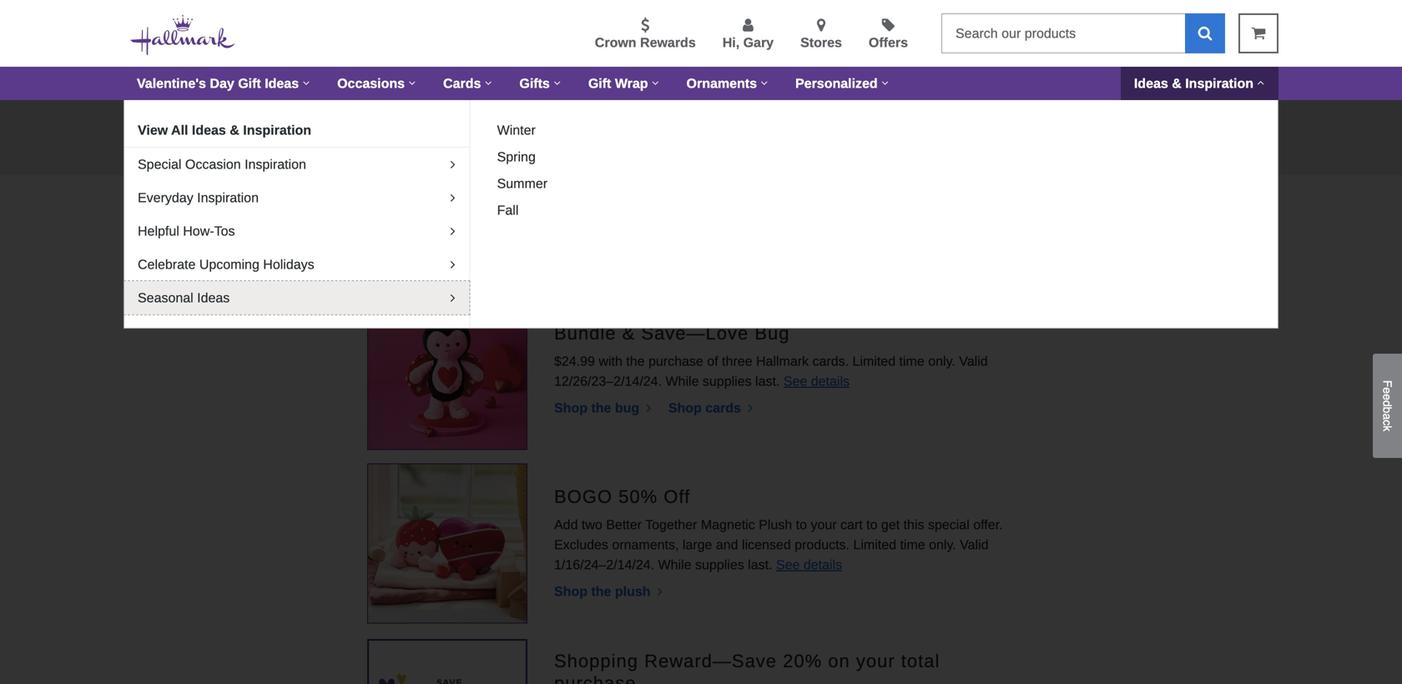 Task type: locate. For each thing, give the bounding box(es) containing it.
hallmark link
[[130, 13, 249, 59]]

last.
[[756, 374, 780, 389], [748, 558, 773, 573]]

only.
[[929, 354, 956, 369], [929, 538, 957, 553]]

sign up for special offers
[[442, 131, 657, 145]]

offers for hallmark offers
[[472, 248, 535, 277]]

shopping reward—save 20% on your total purchase
[[554, 651, 940, 685]]

0 horizontal spatial icon image
[[643, 401, 652, 415]]

ideas
[[265, 76, 299, 91], [1135, 76, 1169, 91], [192, 123, 226, 138], [197, 291, 230, 306]]

1 vertical spatial details
[[804, 558, 843, 573]]

last. inside the 'add two better together magnetic plush to your cart to get this special offer. excludes ornaments, large and licensed products. limited time only. valid 1/16/24–2/14/24. while supplies last.'
[[748, 558, 773, 573]]

stores link
[[801, 18, 842, 53]]

details for bogo 50% off
[[804, 558, 843, 573]]

$24.99 with the purchase of three hallmark cards. limited time only. valid 12/26/23–2/14/24. while supplies last.
[[554, 354, 988, 389]]

1 vertical spatial hallmark
[[756, 354, 809, 369]]

2 e from the top
[[1381, 394, 1395, 401]]

icon image right cards
[[745, 401, 753, 415]]

all right view
[[171, 123, 188, 138]]

inspiration down search "icon"
[[1186, 76, 1254, 91]]

0 vertical spatial offers
[[869, 35, 908, 50]]

cards.
[[813, 354, 849, 369]]

see details for bundle & save—love bug
[[784, 374, 850, 389]]

last. down the bug
[[756, 374, 780, 389]]

2 tab list from the left
[[484, 114, 1265, 387]]

0 vertical spatial the
[[626, 354, 645, 369]]

stores
[[801, 35, 842, 50]]

None search field
[[942, 13, 1226, 53]]

offers inside region
[[472, 248, 535, 277]]

details down the "products."
[[804, 558, 843, 573]]

e up the d
[[1381, 388, 1395, 394]]

bogo 50% off
[[554, 487, 691, 507]]

special right this
[[928, 517, 970, 533]]

personalized link
[[782, 67, 903, 100]]

hi, gary link
[[723, 18, 774, 53]]

d
[[1381, 401, 1395, 407]]

0 vertical spatial time
[[900, 354, 925, 369]]

0 horizontal spatial special
[[537, 131, 597, 145]]

special 20% off coupon for shopping hallmark.com image
[[368, 640, 527, 685]]

two
[[582, 517, 603, 533]]

see down licensed
[[776, 558, 800, 573]]

shopping
[[554, 651, 639, 672]]

on
[[829, 651, 851, 672]]

the for bug
[[592, 401, 612, 416]]

& for bundle
[[623, 323, 636, 343]]

save—love
[[642, 323, 749, 343]]

0 vertical spatial purchase
[[649, 354, 704, 369]]

cards
[[706, 401, 741, 416]]

while inside the 'add two better together magnetic plush to your cart to get this special offer. excludes ornaments, large and licensed products. limited time only. valid 1/16/24–2/14/24. while supplies last.'
[[658, 558, 692, 573]]

cart
[[841, 517, 863, 533]]

time right cards.
[[900, 354, 925, 369]]

1 vertical spatial all
[[508, 193, 525, 208]]

icon image for the
[[745, 401, 753, 415]]

hallmark image
[[130, 15, 236, 55]]

purchase down shopping
[[554, 673, 637, 685]]

view
[[138, 123, 168, 138]]

2 gift from the left
[[589, 76, 612, 91]]

only. inside the 'add two better together magnetic plush to your cart to get this special offer. excludes ornaments, large and licensed products. limited time only. valid 1/16/24–2/14/24. while supplies last.'
[[929, 538, 957, 553]]

0 vertical spatial see details
[[784, 374, 850, 389]]

0 horizontal spatial your
[[811, 517, 837, 533]]

0 horizontal spatial all
[[171, 123, 188, 138]]

valid
[[960, 354, 988, 369], [960, 538, 989, 553]]

0 vertical spatial while
[[666, 374, 699, 389]]

to right plush
[[796, 517, 807, 533]]

shop the bug link
[[554, 401, 669, 416]]

0 vertical spatial last.
[[756, 374, 780, 389]]

the inside $24.99 with the purchase of three hallmark cards. limited time only. valid 12/26/23–2/14/24. while supplies last.
[[626, 354, 645, 369]]

offers up personalized link
[[869, 35, 908, 50]]

shop left cards
[[669, 401, 702, 416]]

1 vertical spatial last.
[[748, 558, 773, 573]]

see details link for bundle & save—love bug
[[784, 374, 850, 389]]

bundle
[[554, 323, 617, 343]]

all
[[171, 123, 188, 138], [508, 193, 525, 208]]

f
[[1381, 381, 1395, 388]]

1 vertical spatial see details
[[776, 558, 843, 573]]

the
[[626, 354, 645, 369], [592, 401, 612, 416], [592, 584, 612, 599]]

the down the 1/16/24–2/14/24.
[[592, 584, 612, 599]]

1 vertical spatial see
[[776, 558, 800, 573]]

1 horizontal spatial all
[[508, 193, 525, 208]]

icon image right bug
[[643, 401, 652, 415]]

cards link
[[430, 67, 506, 100]]

all offers link
[[508, 175, 568, 222]]

see details link down the "products."
[[776, 558, 843, 573]]

reward—save
[[645, 651, 777, 672]]

limited right cards.
[[853, 354, 896, 369]]

seasonal
[[138, 291, 193, 306]]

0 horizontal spatial gift
[[238, 76, 261, 91]]

0 vertical spatial only.
[[929, 354, 956, 369]]

2 vertical spatial the
[[592, 584, 612, 599]]

& inside hallmark offers region
[[623, 323, 636, 343]]

limited
[[853, 354, 896, 369], [854, 538, 897, 553]]

1 vertical spatial valid
[[960, 538, 989, 553]]

0 horizontal spatial purchase
[[554, 673, 637, 685]]

icon image
[[643, 401, 652, 415], [745, 401, 753, 415], [655, 585, 663, 598]]

see details link down cards.
[[784, 374, 850, 389]]

while down large
[[658, 558, 692, 573]]

time down this
[[900, 538, 926, 553]]

view all ideas & inspiration
[[138, 123, 311, 138]]

1 vertical spatial time
[[900, 538, 926, 553]]

off
[[664, 487, 691, 507]]

offers inside navigation
[[529, 193, 568, 208]]

menu bar containing valentine's day gift ideas
[[124, 67, 1279, 100]]

2 to from the left
[[867, 517, 878, 533]]

shop for $24.99 with the purchase of three hallmark cards. limited time only. valid 12/26/23–2/14/24. while supplies last.
[[669, 401, 702, 416]]

all down summer
[[508, 193, 525, 208]]

1 vertical spatial your
[[857, 651, 896, 672]]

2 vertical spatial offers
[[472, 248, 535, 277]]

1 gift from the left
[[238, 76, 261, 91]]

see details down cards.
[[784, 374, 850, 389]]

your
[[811, 517, 837, 533], [857, 651, 896, 672]]

gift right day
[[238, 76, 261, 91]]

supplies
[[703, 374, 752, 389], [696, 558, 745, 573]]

banner
[[0, 0, 1403, 387]]

icon image for off
[[655, 585, 663, 598]]

tab list containing view all ideas & inspiration
[[124, 114, 470, 315]]

how-
[[183, 224, 214, 239]]

0 vertical spatial valid
[[960, 354, 988, 369]]

offer.
[[974, 517, 1003, 533]]

1 vertical spatial the
[[592, 401, 612, 416]]

the right the with
[[626, 354, 645, 369]]

see down the bug
[[784, 374, 808, 389]]

purchase
[[649, 354, 704, 369], [554, 673, 637, 685]]

&
[[1172, 76, 1182, 91], [230, 123, 239, 138], [623, 323, 636, 343]]

menu bar
[[124, 67, 1279, 100]]

celebrate
[[138, 257, 196, 272]]

supplies inside $24.99 with the purchase of three hallmark cards. limited time only. valid 12/26/23–2/14/24. while supplies last.
[[703, 374, 752, 389]]

0 horizontal spatial tab list
[[124, 114, 470, 315]]

0 vertical spatial hallmark
[[367, 248, 466, 277]]

supplies down and
[[696, 558, 745, 573]]

b
[[1381, 407, 1395, 414]]

0 vertical spatial all
[[171, 123, 188, 138]]

e up 'b'
[[1381, 394, 1395, 401]]

special right for
[[537, 131, 597, 145]]

1 vertical spatial only.
[[929, 538, 957, 553]]

0 vertical spatial supplies
[[703, 374, 752, 389]]

1 vertical spatial purchase
[[554, 673, 637, 685]]

1 horizontal spatial &
[[623, 323, 636, 343]]

0 vertical spatial limited
[[853, 354, 896, 369]]

0 vertical spatial see details link
[[784, 374, 850, 389]]

upcoming
[[199, 257, 260, 272]]

offers
[[869, 35, 908, 50], [529, 193, 568, 208], [472, 248, 535, 277]]

0 vertical spatial see
[[784, 374, 808, 389]]

total
[[902, 651, 940, 672]]

crown rewards
[[595, 35, 696, 50]]

1 horizontal spatial icon image
[[655, 585, 663, 598]]

better
[[606, 517, 642, 533]]

icon image inside shop the bug link
[[643, 401, 652, 415]]

2 horizontal spatial icon image
[[745, 401, 753, 415]]

see details
[[784, 374, 850, 389], [776, 558, 843, 573]]

inspiration up "tos"
[[197, 190, 259, 205]]

crown
[[595, 35, 637, 50]]

0 vertical spatial &
[[1172, 76, 1182, 91]]

1 vertical spatial supplies
[[696, 558, 745, 573]]

1 horizontal spatial purchase
[[649, 354, 704, 369]]

limited down get
[[854, 538, 897, 553]]

ideas & inspiration link
[[1121, 67, 1279, 100]]

1 vertical spatial while
[[658, 558, 692, 573]]

banner containing crown rewards
[[0, 0, 1403, 387]]

offers down fall
[[472, 248, 535, 277]]

icon image right plush
[[655, 585, 663, 598]]

shop down the 1/16/24–2/14/24.
[[554, 584, 588, 599]]

holidays
[[263, 257, 314, 272]]

1 vertical spatial offers
[[529, 193, 568, 208]]

last. down licensed
[[748, 558, 773, 573]]

your right on on the right of the page
[[857, 651, 896, 672]]

1 vertical spatial see details link
[[776, 558, 843, 573]]

1 horizontal spatial hallmark
[[756, 354, 809, 369]]

0 vertical spatial details
[[811, 374, 850, 389]]

licensed
[[742, 538, 791, 553]]

add
[[554, 517, 578, 533]]

1 vertical spatial &
[[230, 123, 239, 138]]

time
[[900, 354, 925, 369], [900, 538, 926, 553]]

details for bundle & save—love bug
[[811, 374, 850, 389]]

offers link
[[869, 18, 908, 53]]

valentine's
[[137, 76, 206, 91]]

occasion
[[185, 157, 241, 172]]

shop for bogo 50% off
[[554, 584, 588, 599]]

see details link for bogo 50% off
[[776, 558, 843, 573]]

and
[[716, 538, 739, 553]]

0 horizontal spatial to
[[796, 517, 807, 533]]

c
[[1381, 420, 1395, 426]]

supplies down three
[[703, 374, 752, 389]]

2 horizontal spatial &
[[1172, 76, 1182, 91]]

2 vertical spatial &
[[623, 323, 636, 343]]

see details down the "products."
[[776, 558, 843, 573]]

menu containing crown rewards
[[262, 14, 928, 53]]

plush
[[615, 584, 651, 599]]

valentine's day gift ideas link
[[124, 67, 324, 100]]

e
[[1381, 388, 1395, 394], [1381, 394, 1395, 401]]

1 horizontal spatial special
[[928, 517, 970, 533]]

gift left wrap
[[589, 76, 612, 91]]

tab list
[[124, 114, 470, 315], [484, 114, 1265, 387]]

1 vertical spatial special
[[928, 517, 970, 533]]

all inside view all ideas & inspiration link
[[171, 123, 188, 138]]

0 horizontal spatial hallmark
[[367, 248, 466, 277]]

inspiration down view all ideas & inspiration link
[[245, 157, 306, 172]]

0 vertical spatial your
[[811, 517, 837, 533]]

shop down 12/26/23–2/14/24.
[[554, 401, 588, 416]]

plush
[[759, 517, 793, 533]]

1 tab list from the left
[[124, 114, 470, 315]]

offers down summer
[[529, 193, 568, 208]]

purchase down bundle & save—love bug
[[649, 354, 704, 369]]

1 horizontal spatial your
[[857, 651, 896, 672]]

up
[[480, 131, 499, 145]]

see details link
[[784, 374, 850, 389], [776, 558, 843, 573]]

1 horizontal spatial gift
[[589, 76, 612, 91]]

1 vertical spatial limited
[[854, 538, 897, 553]]

details down cards.
[[811, 374, 850, 389]]

icon image inside shop cards link
[[745, 401, 753, 415]]

better together magnetic plush image
[[368, 465, 527, 623]]

gary
[[744, 35, 774, 50]]

to left get
[[867, 517, 878, 533]]

$24.99
[[554, 354, 595, 369]]

icon image inside shop the plush link
[[655, 585, 663, 598]]

time inside $24.99 with the purchase of three hallmark cards. limited time only. valid 12/26/23–2/14/24. while supplies last.
[[900, 354, 925, 369]]

all offers
[[508, 193, 568, 208]]

menu
[[262, 14, 928, 53]]

get
[[882, 517, 900, 533]]

the left bug
[[592, 401, 612, 416]]

while up the shop cards
[[666, 374, 699, 389]]

hallmark
[[367, 248, 466, 277], [756, 354, 809, 369]]

1 horizontal spatial to
[[867, 517, 878, 533]]

gift wrap
[[589, 76, 648, 91]]

your up the "products."
[[811, 517, 837, 533]]

all offers navigation
[[117, 175, 1286, 222]]

1 horizontal spatial tab list
[[484, 114, 1265, 387]]

the for plush
[[592, 584, 612, 599]]



Task type: vqa. For each thing, say whether or not it's contained in the screenshot.
Hallmark "image"
yes



Task type: describe. For each thing, give the bounding box(es) containing it.
all inside all offers link
[[508, 193, 525, 208]]

summer link
[[491, 174, 554, 194]]

spring
[[497, 149, 536, 164]]

ornaments,
[[612, 538, 679, 553]]

& for ideas
[[1172, 76, 1182, 91]]

bug
[[755, 323, 790, 343]]

spring link
[[491, 147, 543, 167]]

shop the plush link
[[554, 584, 676, 599]]

fall
[[497, 203, 519, 218]]

cards
[[443, 76, 481, 91]]

personalized
[[796, 76, 878, 91]]

seasonal ideas
[[138, 291, 230, 306]]

view all ideas & inspiration link
[[124, 114, 470, 147]]

large
[[683, 538, 713, 553]]

sign
[[442, 131, 476, 145]]

hallmark inside $24.99 with the purchase of three hallmark cards. limited time only. valid 12/26/23–2/14/24. while supplies last.
[[756, 354, 809, 369]]

f e e d b a c k
[[1381, 381, 1395, 432]]

0 vertical spatial special
[[537, 131, 597, 145]]

for
[[503, 131, 532, 145]]

occasions
[[337, 76, 405, 91]]

crown rewards link
[[595, 18, 696, 53]]

50%
[[619, 487, 658, 507]]

magnetic
[[701, 517, 755, 533]]

wrap
[[615, 76, 648, 91]]

limited inside $24.99 with the purchase of three hallmark cards. limited time only. valid 12/26/23–2/14/24. while supplies last.
[[853, 354, 896, 369]]

helpful how-tos
[[138, 224, 235, 239]]

shop the plush
[[554, 584, 655, 599]]

1/16/24–2/14/24.
[[554, 558, 655, 573]]

1 to from the left
[[796, 517, 807, 533]]

products.
[[795, 538, 850, 553]]

search image
[[1199, 25, 1213, 40]]

see details for bogo 50% off
[[776, 558, 843, 573]]

rewards
[[640, 35, 696, 50]]

bundle & save—love bug
[[554, 323, 790, 343]]

a
[[1381, 414, 1395, 420]]

0 horizontal spatial &
[[230, 123, 239, 138]]

Search our products search field
[[942, 13, 1186, 53]]

supplies inside the 'add two better together magnetic plush to your cart to get this special offer. excludes ornaments, large and licensed products. limited time only. valid 1/16/24–2/14/24. while supplies last.'
[[696, 558, 745, 573]]

shop cards
[[669, 401, 745, 416]]

f e e d b a c k button
[[1374, 354, 1403, 458]]

shopping cart image
[[1252, 25, 1266, 40]]

tos
[[214, 224, 235, 239]]

tab list containing winter
[[484, 114, 1265, 387]]

k
[[1381, 426, 1395, 432]]

valentine's day gift ideas
[[137, 76, 299, 91]]

hallmark offers
[[367, 248, 535, 277]]

purchase inside $24.99 with the purchase of three hallmark cards. limited time only. valid 12/26/23–2/14/24. while supplies last.
[[649, 354, 704, 369]]

bogo
[[554, 487, 613, 507]]

ideas & inspiration
[[1135, 76, 1254, 91]]

everyday
[[138, 190, 193, 205]]

shop cards link
[[669, 401, 767, 416]]

inspiration up special occasion inspiration
[[243, 123, 311, 138]]

special inside the 'add two better together magnetic plush to your cart to get this special offer. excludes ornaments, large and licensed products. limited time only. valid 1/16/24–2/14/24. while supplies last.'
[[928, 517, 970, 533]]

last. inside $24.99 with the purchase of three hallmark cards. limited time only. valid 12/26/23–2/14/24. while supplies last.
[[756, 374, 780, 389]]

valid inside $24.99 with the purchase of three hallmark cards. limited time only. valid 12/26/23–2/14/24. while supplies last.
[[960, 354, 988, 369]]

purchase inside shopping reward—save 20% on your total purchase
[[554, 673, 637, 685]]

offers
[[601, 131, 657, 145]]

winter link
[[491, 120, 543, 140]]

while inside $24.99 with the purchase of three hallmark cards. limited time only. valid 12/26/23–2/14/24. while supplies last.
[[666, 374, 699, 389]]

ornaments
[[687, 76, 757, 91]]

add two better together magnetic plush to your cart to get this special offer. excludes ornaments, large and licensed products. limited time only. valid 1/16/24–2/14/24. while supplies last.
[[554, 517, 1003, 573]]

winter
[[497, 123, 536, 138]]

gifts
[[520, 76, 550, 91]]

valid inside the 'add two better together magnetic plush to your cart to get this special offer. excludes ornaments, large and licensed products. limited time only. valid 1/16/24–2/14/24. while supplies last.'
[[960, 538, 989, 553]]

hi,
[[723, 35, 740, 50]]

12/26/23–2/14/24.
[[554, 374, 662, 389]]

three
[[722, 354, 753, 369]]

special
[[138, 157, 182, 172]]

1 e from the top
[[1381, 388, 1395, 394]]

time inside the 'add two better together magnetic plush to your cart to get this special offer. excludes ornaments, large and licensed products. limited time only. valid 1/16/24–2/14/24. while supplies last.'
[[900, 538, 926, 553]]

this
[[904, 517, 925, 533]]

limited inside the 'add two better together magnetic plush to your cart to get this special offer. excludes ornaments, large and licensed products. limited time only. valid 1/16/24–2/14/24. while supplies last.'
[[854, 538, 897, 553]]

day
[[210, 76, 234, 91]]

shop the bug
[[554, 401, 643, 416]]

your inside the 'add two better together magnetic plush to your cart to get this special offer. excludes ornaments, large and licensed products. limited time only. valid 1/16/24–2/14/24. while supplies last.'
[[811, 517, 837, 533]]

20%
[[783, 651, 823, 672]]

your inside shopping reward—save 20% on your total purchase
[[857, 651, 896, 672]]

celebrate upcoming holidays
[[138, 257, 314, 272]]

summer
[[497, 176, 548, 191]]

gifts link
[[506, 67, 575, 100]]

ornaments link
[[673, 67, 782, 100]]

occasions link
[[324, 67, 430, 100]]

hallmark offers region
[[0, 222, 1403, 685]]

excludes
[[554, 538, 609, 553]]

offers for all offers
[[529, 193, 568, 208]]

bug
[[615, 401, 640, 416]]

of
[[707, 354, 719, 369]]

with
[[599, 354, 623, 369]]

only. inside $24.99 with the purchase of three hallmark cards. limited time only. valid 12/26/23–2/14/24. while supplies last.
[[929, 354, 956, 369]]

see for bundle & save—love bug
[[784, 374, 808, 389]]

see for bogo 50% off
[[776, 558, 800, 573]]

love bug image
[[368, 291, 527, 450]]

special occasion inspiration
[[138, 157, 306, 172]]



